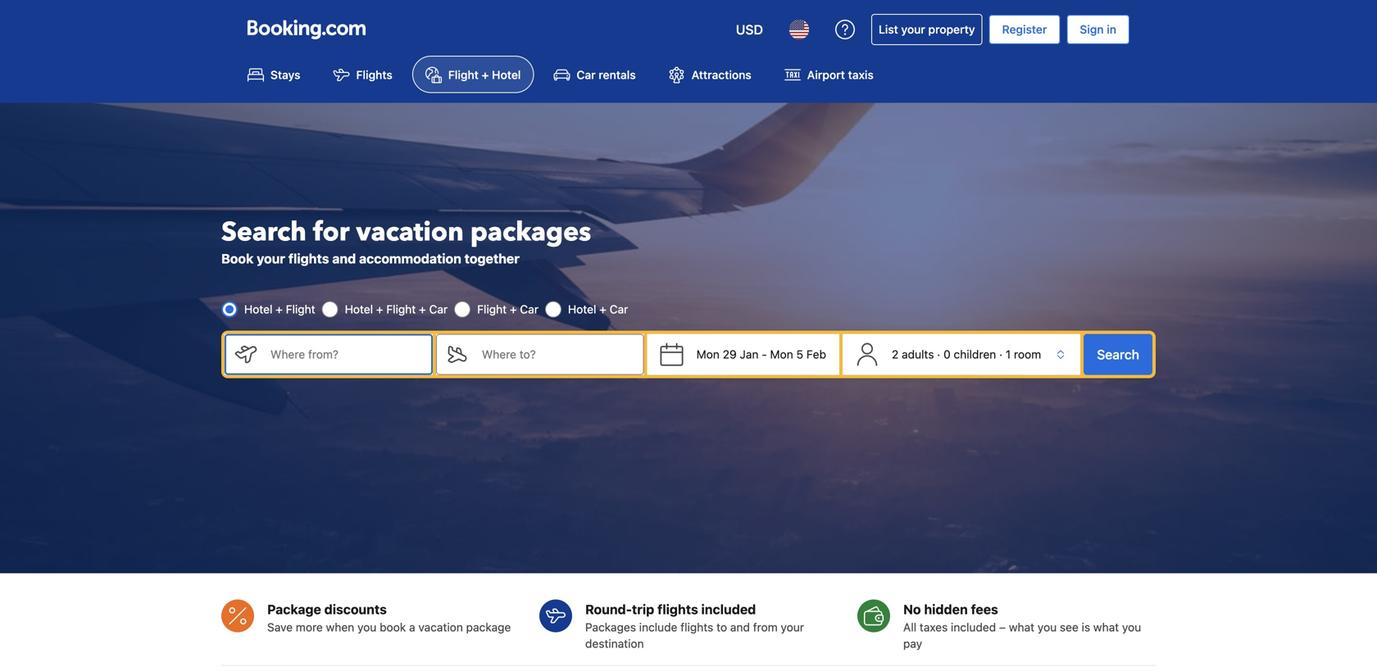 Task type: locate. For each thing, give the bounding box(es) containing it.
·
[[937, 347, 941, 361], [999, 347, 1003, 361]]

your right the book
[[257, 251, 285, 266]]

vacation right a
[[418, 620, 463, 634]]

2 you from the left
[[1038, 620, 1057, 634]]

hotel + flight + car
[[345, 302, 448, 316]]

from
[[753, 620, 778, 634]]

1 vertical spatial and
[[730, 620, 750, 634]]

1 horizontal spatial included
[[951, 620, 996, 634]]

0 horizontal spatial mon
[[697, 347, 720, 361]]

booking.com online hotel reservations image
[[248, 20, 366, 39]]

search for vacation packages book your flights and accommodation together
[[221, 214, 591, 266]]

flights up include
[[658, 602, 698, 617]]

1 · from the left
[[937, 347, 941, 361]]

your inside search for vacation packages book your flights and accommodation together
[[257, 251, 285, 266]]

1 you from the left
[[357, 620, 377, 634]]

1 horizontal spatial your
[[781, 620, 804, 634]]

vacation up accommodation
[[356, 214, 464, 250]]

0
[[944, 347, 951, 361]]

sign in link
[[1067, 15, 1130, 44]]

1 horizontal spatial mon
[[770, 347, 793, 361]]

you
[[357, 620, 377, 634], [1038, 620, 1057, 634], [1122, 620, 1141, 634]]

0 vertical spatial your
[[901, 23, 925, 36]]

you inside package discounts save more when you book a vacation package
[[357, 620, 377, 634]]

· left "0"
[[937, 347, 941, 361]]

hotel for hotel + flight
[[244, 302, 273, 316]]

0 vertical spatial vacation
[[356, 214, 464, 250]]

· left 1
[[999, 347, 1003, 361]]

hotel for hotel + car
[[568, 302, 596, 316]]

and right to
[[730, 620, 750, 634]]

0 horizontal spatial ·
[[937, 347, 941, 361]]

1 horizontal spatial what
[[1094, 620, 1119, 634]]

included down fees
[[951, 620, 996, 634]]

list your property link
[[871, 14, 983, 45]]

round-
[[585, 602, 632, 617]]

together
[[465, 251, 520, 266]]

what
[[1009, 620, 1035, 634], [1094, 620, 1119, 634]]

flights left to
[[681, 620, 713, 634]]

you left see
[[1038, 620, 1057, 634]]

0 horizontal spatial and
[[332, 251, 356, 266]]

car rentals
[[577, 68, 636, 81]]

0 vertical spatial included
[[701, 602, 756, 617]]

2 · from the left
[[999, 347, 1003, 361]]

+
[[482, 68, 489, 81], [276, 302, 283, 316], [376, 302, 383, 316], [419, 302, 426, 316], [510, 302, 517, 316], [599, 302, 607, 316]]

flights
[[288, 251, 329, 266], [658, 602, 698, 617], [681, 620, 713, 634]]

1 vertical spatial search
[[1097, 347, 1140, 362]]

vacation
[[356, 214, 464, 250], [418, 620, 463, 634]]

airport taxis link
[[771, 56, 887, 93]]

for
[[313, 214, 350, 250]]

in
[[1107, 23, 1117, 36]]

you right is
[[1122, 620, 1141, 634]]

1 vertical spatial included
[[951, 620, 996, 634]]

property
[[928, 23, 975, 36]]

and inside round-trip flights included packages include flights to and from your destination
[[730, 620, 750, 634]]

flight
[[448, 68, 479, 81], [286, 302, 315, 316], [386, 302, 416, 316], [477, 302, 507, 316]]

to
[[717, 620, 727, 634]]

search
[[221, 214, 306, 250], [1097, 347, 1140, 362]]

what right –
[[1009, 620, 1035, 634]]

mon left "29"
[[697, 347, 720, 361]]

flights inside search for vacation packages book your flights and accommodation together
[[288, 251, 329, 266]]

0 vertical spatial flights
[[288, 251, 329, 266]]

1 horizontal spatial search
[[1097, 347, 1140, 362]]

hotel
[[492, 68, 521, 81], [244, 302, 273, 316], [345, 302, 373, 316], [568, 302, 596, 316]]

and down for
[[332, 251, 356, 266]]

what right is
[[1094, 620, 1119, 634]]

search inside search for vacation packages book your flights and accommodation together
[[221, 214, 306, 250]]

3 you from the left
[[1122, 620, 1141, 634]]

your
[[901, 23, 925, 36], [257, 251, 285, 266], [781, 620, 804, 634]]

search button
[[1084, 334, 1153, 375]]

and
[[332, 251, 356, 266], [730, 620, 750, 634]]

pay
[[903, 637, 922, 650]]

attractions
[[692, 68, 752, 81]]

0 vertical spatial and
[[332, 251, 356, 266]]

0 vertical spatial search
[[221, 214, 306, 250]]

1 vertical spatial your
[[257, 251, 285, 266]]

flights down for
[[288, 251, 329, 266]]

stays
[[271, 68, 300, 81]]

2 horizontal spatial your
[[901, 23, 925, 36]]

your right list
[[901, 23, 925, 36]]

car rentals link
[[541, 56, 649, 93]]

airport taxis
[[807, 68, 874, 81]]

1 horizontal spatial and
[[730, 620, 750, 634]]

2 adults · 0 children · 1 room
[[892, 347, 1041, 361]]

1 horizontal spatial ·
[[999, 347, 1003, 361]]

0 horizontal spatial what
[[1009, 620, 1035, 634]]

vacation inside package discounts save more when you book a vacation package
[[418, 620, 463, 634]]

2 mon from the left
[[770, 347, 793, 361]]

attractions link
[[656, 56, 765, 93]]

book
[[380, 620, 406, 634]]

+ for hotel + car
[[599, 302, 607, 316]]

package discounts save more when you book a vacation package
[[267, 602, 511, 634]]

is
[[1082, 620, 1090, 634]]

2
[[892, 347, 899, 361]]

register link
[[989, 15, 1060, 44]]

included up to
[[701, 602, 756, 617]]

car
[[577, 68, 596, 81], [429, 302, 448, 316], [520, 302, 539, 316], [610, 302, 628, 316]]

taxis
[[848, 68, 874, 81]]

more
[[296, 620, 323, 634]]

29
[[723, 347, 737, 361]]

2 vertical spatial flights
[[681, 620, 713, 634]]

usd
[[736, 22, 763, 37]]

0 horizontal spatial your
[[257, 251, 285, 266]]

adults
[[902, 347, 934, 361]]

mon right "-"
[[770, 347, 793, 361]]

your right from
[[781, 620, 804, 634]]

2 vertical spatial your
[[781, 620, 804, 634]]

1 horizontal spatial you
[[1038, 620, 1057, 634]]

flights link
[[320, 56, 406, 93]]

0 horizontal spatial included
[[701, 602, 756, 617]]

0 horizontal spatial search
[[221, 214, 306, 250]]

save
[[267, 620, 293, 634]]

search inside search 'button'
[[1097, 347, 1140, 362]]

children
[[954, 347, 996, 361]]

2 horizontal spatial you
[[1122, 620, 1141, 634]]

1 vertical spatial vacation
[[418, 620, 463, 634]]

0 horizontal spatial you
[[357, 620, 377, 634]]

included
[[701, 602, 756, 617], [951, 620, 996, 634]]

and inside search for vacation packages book your flights and accommodation together
[[332, 251, 356, 266]]

you down discounts
[[357, 620, 377, 634]]

–
[[999, 620, 1006, 634]]

mon
[[697, 347, 720, 361], [770, 347, 793, 361]]

room
[[1014, 347, 1041, 361]]



Task type: describe. For each thing, give the bounding box(es) containing it.
5
[[796, 347, 803, 361]]

no
[[903, 602, 921, 617]]

flight + car
[[477, 302, 539, 316]]

hotel for hotel + flight + car
[[345, 302, 373, 316]]

1 vertical spatial flights
[[658, 602, 698, 617]]

flight + hotel link
[[412, 56, 534, 93]]

packages
[[470, 214, 591, 250]]

Where from? field
[[257, 334, 433, 375]]

trip
[[632, 602, 654, 617]]

see
[[1060, 620, 1079, 634]]

hotel + flight
[[244, 302, 315, 316]]

stays link
[[234, 56, 314, 93]]

hotel + car
[[568, 302, 628, 316]]

-
[[762, 347, 767, 361]]

fees
[[971, 602, 998, 617]]

+ for hotel + flight + car
[[376, 302, 383, 316]]

accommodation
[[359, 251, 461, 266]]

feb
[[807, 347, 826, 361]]

+ for flight + hotel
[[482, 68, 489, 81]]

destination
[[585, 637, 644, 650]]

register
[[1002, 23, 1047, 36]]

package
[[466, 620, 511, 634]]

all
[[903, 620, 917, 634]]

search for search for vacation packages book your flights and accommodation together
[[221, 214, 306, 250]]

round-trip flights included packages include flights to and from your destination
[[585, 602, 804, 650]]

a
[[409, 620, 415, 634]]

+ for hotel + flight
[[276, 302, 283, 316]]

list
[[879, 23, 898, 36]]

packages
[[585, 620, 636, 634]]

package
[[267, 602, 321, 617]]

mon 29 jan - mon 5 feb
[[697, 347, 826, 361]]

list your property
[[879, 23, 975, 36]]

your inside round-trip flights included packages include flights to and from your destination
[[781, 620, 804, 634]]

sign in
[[1080, 23, 1117, 36]]

taxes
[[920, 620, 948, 634]]

Where to? field
[[469, 334, 644, 375]]

flights for trip
[[681, 620, 713, 634]]

rentals
[[599, 68, 636, 81]]

hidden
[[924, 602, 968, 617]]

airport
[[807, 68, 845, 81]]

usd button
[[726, 10, 773, 49]]

1
[[1006, 347, 1011, 361]]

2 what from the left
[[1094, 620, 1119, 634]]

discounts
[[324, 602, 387, 617]]

1 mon from the left
[[697, 347, 720, 361]]

flights for for
[[288, 251, 329, 266]]

include
[[639, 620, 678, 634]]

included inside no hidden fees all taxes included – what you see is what you pay
[[951, 620, 996, 634]]

flights
[[356, 68, 393, 81]]

no hidden fees all taxes included – what you see is what you pay
[[903, 602, 1141, 650]]

sign
[[1080, 23, 1104, 36]]

flight + hotel
[[448, 68, 521, 81]]

included inside round-trip flights included packages include flights to and from your destination
[[701, 602, 756, 617]]

search for search
[[1097, 347, 1140, 362]]

jan
[[740, 347, 759, 361]]

vacation inside search for vacation packages book your flights and accommodation together
[[356, 214, 464, 250]]

when
[[326, 620, 354, 634]]

+ for flight + car
[[510, 302, 517, 316]]

book
[[221, 251, 254, 266]]

1 what from the left
[[1009, 620, 1035, 634]]



Task type: vqa. For each thing, say whether or not it's contained in the screenshot.
middle an
no



